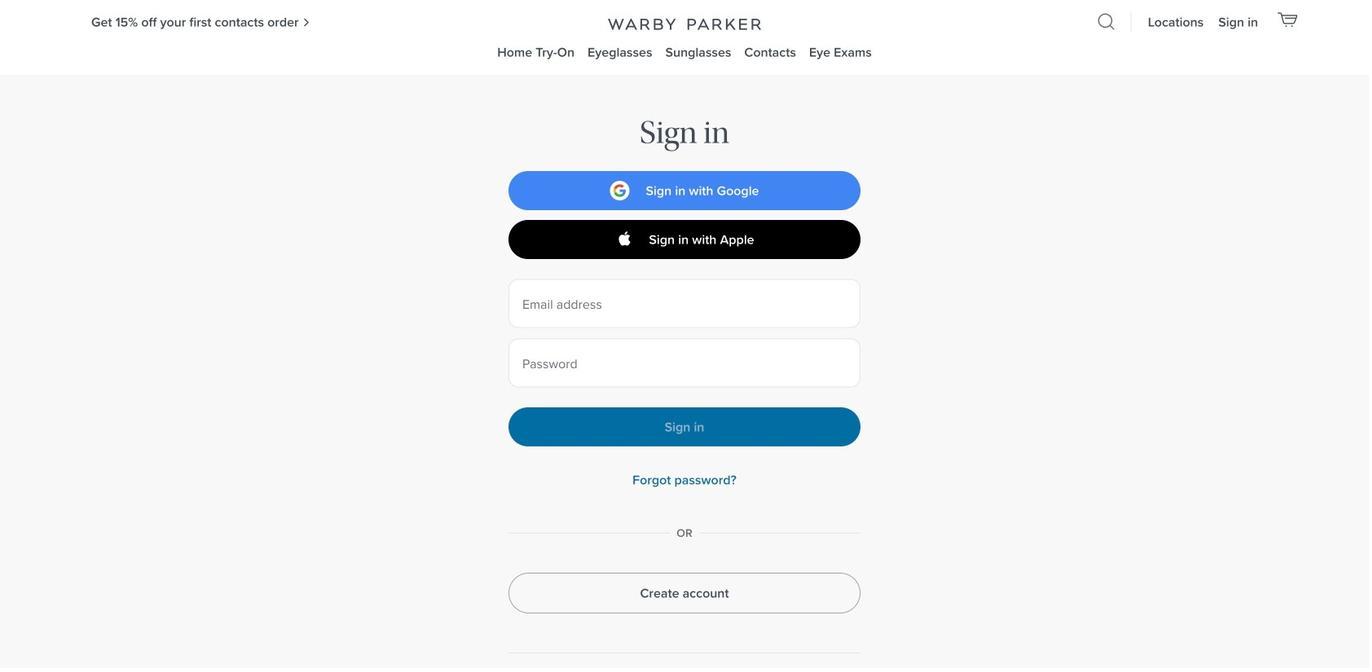 Task type: describe. For each thing, give the bounding box(es) containing it.
Email address email field
[[523, 303, 847, 321]]

warby parker logo image
[[606, 18, 764, 31]]

Password password field
[[521, 360, 810, 378]]

header search image
[[1099, 13, 1116, 31]]



Task type: locate. For each thing, give the bounding box(es) containing it.
cart image
[[1278, 12, 1299, 27]]

navigation element
[[0, 0, 1370, 75]]



